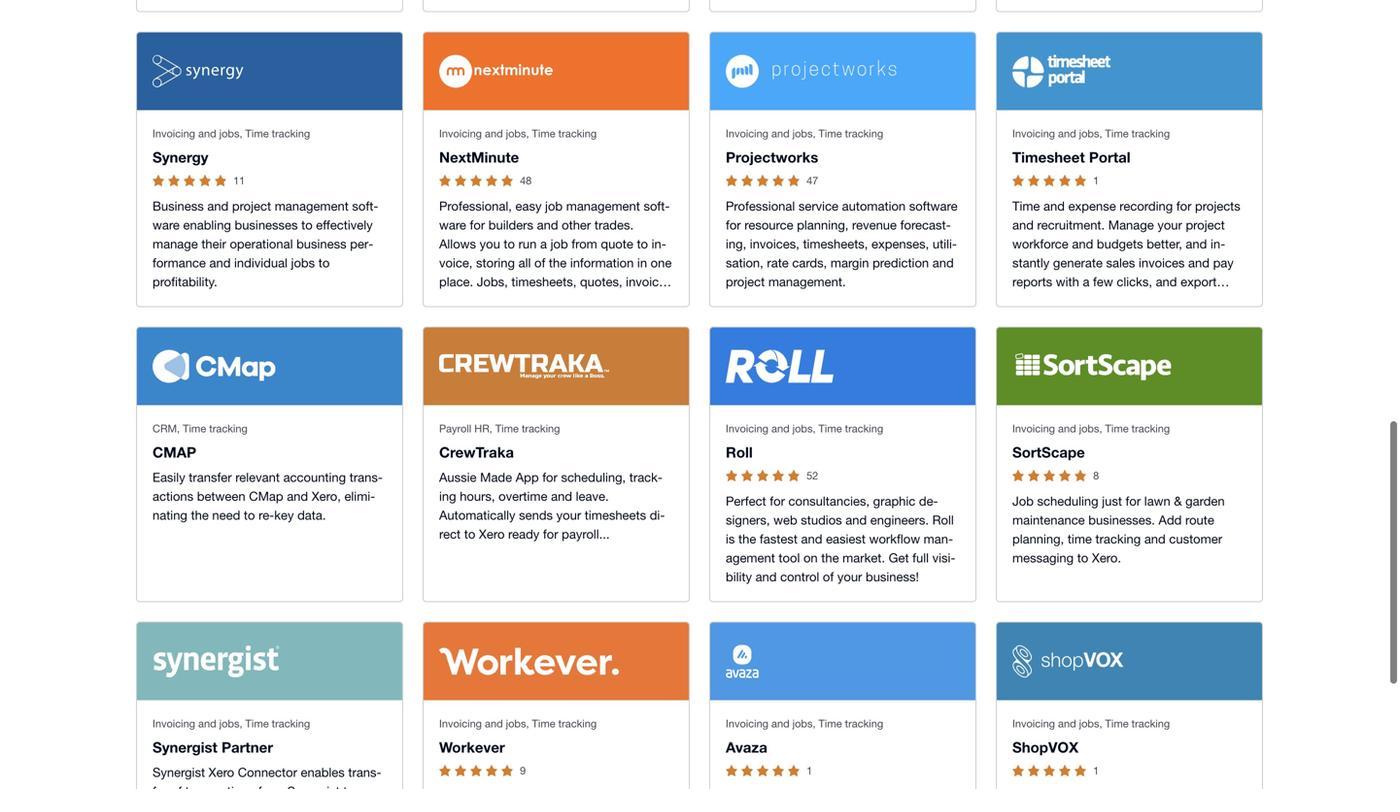 Task type: locate. For each thing, give the bounding box(es) containing it.
tracking inside invoicing and jobs, time tracking synergist partner synergist xero connector enables trans fer of transactions from synergist t
[[272, 716, 310, 729]]

1 vertical spatial from
[[258, 783, 284, 790]]

in
[[652, 235, 666, 250], [1211, 235, 1225, 250], [637, 254, 647, 269]]

time for synergist
[[245, 716, 269, 729]]

1 horizontal spatial ware
[[439, 197, 670, 231]]

route
[[1185, 511, 1214, 526]]

0 vertical spatial a
[[540, 235, 547, 250]]

invoicing for avaza
[[726, 716, 769, 729]]

1 vertical spatial project
[[1186, 216, 1225, 231]]

workforce logo image
[[439, 647, 619, 674]]

one
[[651, 254, 672, 269]]

easily
[[153, 469, 185, 484]]

jobs, inside invoicing and jobs, time tracking nextminute
[[506, 126, 529, 138]]

other
[[562, 216, 591, 231]]

0 vertical spatial timesheets,
[[803, 235, 868, 250]]

tracking inside "invoicing and jobs, time tracking synergy"
[[272, 126, 310, 138]]

0 horizontal spatial project
[[232, 197, 271, 212]]

the left need
[[191, 506, 209, 522]]

0 horizontal spatial roll
[[726, 442, 753, 460]]

1 up "expense"
[[1093, 173, 1099, 185]]

crewtraka logo image
[[439, 353, 609, 377]]

time inside invoicing and jobs, time tracking synergist partner synergist xero connector enables trans fer of transactions from synergist t
[[245, 716, 269, 729]]

trans inside crm, time tracking cmap easily transfer relevant accounting trans actions between cmap and xero, elimi nating the need to re-key data.
[[350, 469, 383, 484]]

a inside "time and expense recording for projects and recruitment. manage your project workforce and budgets better, and in stantly generate sales invoices and pay reports with a few clicks, and export straight to xero."
[[1083, 273, 1090, 288]]

1
[[1093, 173, 1099, 185], [807, 763, 813, 776], [1093, 763, 1099, 776]]

1 horizontal spatial a
[[1083, 273, 1090, 288]]

margin
[[831, 254, 869, 269]]

tracking inside invoicing and jobs, time tracking shopvox
[[1132, 716, 1170, 729]]

soft up one at top
[[644, 197, 670, 212]]

their
[[201, 235, 226, 250]]

jobs, for sortscape
[[1079, 421, 1102, 434]]

time for timesheet
[[1105, 126, 1129, 138]]

invoicing and jobs, time tracking timesheet portal
[[1012, 126, 1170, 164]]

to inside "time and expense recording for projects and recruitment. manage your project workforce and budgets better, and in stantly generate sales invoices and pay reports with a few clicks, and export straight to xero."
[[1058, 292, 1070, 307]]

invoicing inside invoicing and jobs, time tracking timesheet portal
[[1012, 126, 1055, 138]]

of left transactions
[[171, 783, 182, 790]]

jobs, inside invoicing and jobs, time tracking projectworks
[[793, 126, 816, 138]]

0 vertical spatial your
[[1158, 216, 1182, 231]]

9
[[520, 763, 526, 776]]

few
[[1093, 273, 1113, 288]]

2 management from the left
[[566, 197, 640, 212]]

time inside invoicing and jobs, time tracking workever
[[532, 716, 555, 729]]

to down with
[[1058, 292, 1070, 307]]

business!
[[866, 568, 919, 583]]

timesheets,
[[803, 235, 868, 250], [512, 273, 577, 288]]

xero. down few
[[1073, 292, 1102, 307]]

for right "just"
[[1126, 492, 1141, 507]]

0 horizontal spatial xero
[[209, 764, 234, 779]]

and inside invoicing and jobs, time tracking shopvox
[[1058, 716, 1076, 729]]

orders,
[[524, 292, 563, 307]]

your down 'market.'
[[837, 568, 862, 583]]

quote
[[601, 235, 633, 250]]

0 horizontal spatial management
[[275, 197, 349, 212]]

0 vertical spatial from
[[572, 235, 597, 250]]

your inside payroll hr, time tracking crewtraka aussie made app for scheduling, track ing hours, overtime and leave. automatically sends your timesheets di rect to xero ready for payroll...
[[556, 506, 581, 522]]

effectively
[[316, 216, 373, 231]]

for inside job scheduling just for lawn & garden maintenance businesses. add route planning, time tracking and customer messaging to xero.
[[1126, 492, 1141, 507]]

run
[[518, 235, 537, 250]]

8
[[1093, 468, 1099, 481]]

1 management from the left
[[275, 197, 349, 212]]

jobs, for avaza
[[793, 716, 816, 729]]

for down professional,
[[470, 216, 485, 231]]

0 horizontal spatial ware
[[153, 197, 378, 231]]

1 vertical spatial xero.
[[1092, 549, 1121, 564]]

0 horizontal spatial soft
[[352, 197, 378, 212]]

0 vertical spatial job
[[545, 197, 563, 212]]

0 horizontal spatial a
[[540, 235, 547, 250]]

from down other
[[572, 235, 597, 250]]

nextminute logo image
[[439, 53, 553, 86]]

a left few
[[1083, 273, 1090, 288]]

tracking for nextminute
[[558, 126, 597, 138]]

elimi
[[344, 488, 375, 503]]

ware up operational
[[153, 197, 378, 231]]

soft up effectively
[[352, 197, 378, 212]]

1 vertical spatial a
[[1083, 273, 1090, 288]]

invoicing up nextminute
[[439, 126, 482, 138]]

voice,
[[439, 235, 666, 269]]

job right easy on the left top of the page
[[545, 197, 563, 212]]

scheduling,
[[561, 469, 626, 484]]

jobs, for projectworks
[[793, 126, 816, 138]]

invoicing inside invoicing and jobs, time tracking projectworks
[[726, 126, 769, 138]]

1 horizontal spatial xero
[[479, 525, 505, 540]]

2 horizontal spatial project
[[1186, 216, 1225, 231]]

job down other
[[551, 235, 568, 250]]

synergist
[[153, 738, 217, 755], [153, 764, 205, 779], [287, 783, 340, 790]]

for down sends
[[543, 525, 558, 540]]

for down professional
[[726, 216, 741, 231]]

full
[[913, 549, 929, 564]]

tracking inside invoicing and jobs, time tracking avaza
[[845, 716, 883, 729]]

expense
[[1068, 197, 1116, 212]]

businesses
[[235, 216, 298, 231]]

for inside professional service automation software for resource planning, revenue forecast ing, invoices, timesheets, expenses, utili sation, rate cards, margin prediction and project management.
[[726, 216, 741, 231]]

1 down invoicing and jobs, time tracking shopvox on the bottom of page
[[1093, 763, 1099, 776]]

synergist partner app logo image
[[153, 644, 281, 677]]

time inside "time and expense recording for projects and recruitment. manage your project workforce and budgets better, and in stantly generate sales invoices and pay reports with a few clicks, and export straight to xero."
[[1012, 197, 1040, 212]]

roll up man
[[932, 511, 954, 526]]

project up "businesses"
[[232, 197, 271, 212]]

tracking inside the invoicing and jobs, time tracking roll
[[845, 421, 883, 434]]

2 horizontal spatial in
[[1211, 235, 1225, 250]]

time inside invoicing and jobs, time tracking avaza
[[819, 716, 842, 729]]

and inside invoicing and jobs, time tracking projectworks
[[772, 126, 790, 138]]

ware inside professional, easy job management soft ware for builders and other trades. allows you to run a job from quote to in voice, storing all of the information in one place. jobs, timesheets, quotes, invoic es, schedules, orders, photos, files and much more.
[[439, 197, 670, 231]]

trans right enables
[[348, 764, 381, 779]]

utili
[[933, 235, 957, 250]]

1 horizontal spatial of
[[534, 254, 545, 269]]

clicks,
[[1117, 273, 1152, 288]]

tracking inside invoicing and jobs, time tracking projectworks
[[845, 126, 883, 138]]

invoicing up shopvox link
[[1012, 716, 1055, 729]]

0 horizontal spatial of
[[171, 783, 182, 790]]

jobs, inside invoicing and jobs, time tracking timesheet portal
[[1079, 126, 1102, 138]]

rate
[[767, 254, 789, 269]]

engineers.
[[870, 511, 929, 526]]

invoicing and jobs, time tracking synergy
[[153, 126, 310, 164]]

invoicing inside invoicing and jobs, time tracking workever
[[439, 716, 482, 729]]

and
[[198, 126, 216, 138], [485, 126, 503, 138], [772, 126, 790, 138], [1058, 126, 1076, 138], [207, 197, 229, 212], [1044, 197, 1065, 212], [537, 216, 558, 231], [1012, 216, 1034, 231], [1072, 235, 1093, 250], [1186, 235, 1207, 250], [209, 254, 231, 269], [933, 254, 954, 269], [1188, 254, 1210, 269], [1156, 273, 1177, 288], [639, 292, 660, 307], [772, 421, 790, 434], [1058, 421, 1076, 434], [287, 488, 308, 503], [551, 488, 572, 503], [846, 511, 867, 526], [801, 530, 822, 545], [1144, 530, 1166, 545], [756, 568, 777, 583], [198, 716, 216, 729], [485, 716, 503, 729], [772, 716, 790, 729], [1058, 716, 1076, 729]]

to inside crm, time tracking cmap easily transfer relevant accounting trans actions between cmap and xero, elimi nating the need to re-key data.
[[244, 506, 255, 522]]

per
[[350, 235, 373, 250]]

jobs, for workever
[[506, 716, 529, 729]]

invoicing inside invoicing and jobs, time tracking synergist partner synergist xero connector enables trans fer of transactions from synergist t
[[153, 716, 195, 729]]

2 ware from the left
[[439, 197, 670, 231]]

operational
[[230, 235, 293, 250]]

job
[[1012, 492, 1034, 507]]

lawn
[[1144, 492, 1171, 507]]

project inside business and project management soft ware enabling businesses to effectively manage their operational business per formance and individual jobs to profitability.
[[232, 197, 271, 212]]

and inside invoicing and jobs, time tracking workever
[[485, 716, 503, 729]]

timesheets, up margin
[[803, 235, 868, 250]]

tracking for projectworks
[[845, 126, 883, 138]]

for up web
[[770, 492, 785, 507]]

2 vertical spatial project
[[726, 273, 765, 288]]

1 horizontal spatial management
[[566, 197, 640, 212]]

0 horizontal spatial planning,
[[797, 216, 849, 231]]

0 horizontal spatial timesheets,
[[512, 273, 577, 288]]

ware up voice,
[[439, 197, 670, 231]]

just
[[1102, 492, 1122, 507]]

connector
[[238, 764, 297, 779]]

1 horizontal spatial project
[[726, 273, 765, 288]]

time for synergy
[[245, 126, 269, 138]]

time and expense recording for projects and recruitment. manage your project workforce and budgets better, and in stantly generate sales invoices and pay reports with a few clicks, and export straight to xero.
[[1012, 197, 1241, 307]]

1 horizontal spatial soft
[[644, 197, 670, 212]]

1 vertical spatial xero
[[209, 764, 234, 779]]

management up trades.
[[566, 197, 640, 212]]

management up effectively
[[275, 197, 349, 212]]

invoicing for nextminute
[[439, 126, 482, 138]]

jobs, inside invoicing and jobs, time tracking avaza
[[793, 716, 816, 729]]

for inside "time and expense recording for projects and recruitment. manage your project workforce and budgets better, and in stantly generate sales invoices and pay reports with a few clicks, and export straight to xero."
[[1177, 197, 1192, 212]]

to left re-
[[244, 506, 255, 522]]

time inside invoicing and jobs, time tracking projectworks
[[819, 126, 842, 138]]

0 vertical spatial of
[[534, 254, 545, 269]]

straight
[[1012, 292, 1055, 307]]

0 horizontal spatial your
[[556, 506, 581, 522]]

in up the pay
[[1211, 235, 1225, 250]]

invoicing up timesheet at the right of page
[[1012, 126, 1055, 138]]

0 vertical spatial roll
[[726, 442, 753, 460]]

for right app
[[542, 469, 558, 484]]

crewtraka
[[439, 442, 514, 460]]

the up es,
[[549, 254, 567, 269]]

time for sortscape
[[1105, 421, 1129, 434]]

time inside invoicing and jobs, time tracking shopvox
[[1105, 716, 1129, 729]]

1 down invoicing and jobs, time tracking avaza
[[807, 763, 813, 776]]

invoicing inside invoicing and jobs, time tracking avaza
[[726, 716, 769, 729]]

invoicing up synergy
[[153, 126, 195, 138]]

2 vertical spatial of
[[171, 783, 182, 790]]

track
[[629, 469, 663, 484]]

cards,
[[792, 254, 827, 269]]

time inside 'invoicing and jobs, time tracking sortscape'
[[1105, 421, 1129, 434]]

time inside "invoicing and jobs, time tracking synergy"
[[245, 126, 269, 138]]

0 vertical spatial xero
[[479, 525, 505, 540]]

time for roll
[[819, 421, 842, 434]]

jobs, inside invoicing and jobs, time tracking synergist partner synergist xero connector enables trans fer of transactions from synergist t
[[219, 716, 242, 729]]

tracking for shopvox
[[1132, 716, 1170, 729]]

overtime
[[499, 488, 548, 503]]

xero. inside job scheduling just for lawn & garden maintenance businesses. add route planning, time tracking and customer messaging to xero.
[[1092, 549, 1121, 564]]

your up payroll...
[[556, 506, 581, 522]]

invoicing and jobs, time tracking avaza
[[726, 716, 883, 755]]

jobs, inside invoicing and jobs, time tracking shopvox
[[1079, 716, 1102, 729]]

project
[[232, 197, 271, 212], [1186, 216, 1225, 231], [726, 273, 765, 288]]

crm,
[[153, 421, 180, 434]]

1 horizontal spatial your
[[837, 568, 862, 583]]

invoicing for workever
[[439, 716, 482, 729]]

manage
[[1108, 216, 1154, 231]]

synergist down enables
[[287, 783, 340, 790]]

payroll
[[439, 421, 471, 434]]

a right run
[[540, 235, 547, 250]]

roll up perfect
[[726, 442, 753, 460]]

and inside "invoicing and jobs, time tracking synergy"
[[198, 126, 216, 138]]

1 vertical spatial timesheets,
[[512, 273, 577, 288]]

the inside crm, time tracking cmap easily transfer relevant accounting trans actions between cmap and xero, elimi nating the need to re-key data.
[[191, 506, 209, 522]]

tracking inside invoicing and jobs, time tracking workever
[[558, 716, 597, 729]]

invoicing inside invoicing and jobs, time tracking shopvox
[[1012, 716, 1055, 729]]

synergist partner link
[[153, 738, 273, 755]]

invoicing up the "workever" link at left
[[439, 716, 482, 729]]

invoicing for shopvox
[[1012, 716, 1055, 729]]

project down invoices,
[[726, 273, 765, 288]]

invoicing inside "invoicing and jobs, time tracking synergy"
[[153, 126, 195, 138]]

tracking for timesheet
[[1132, 126, 1170, 138]]

is
[[726, 530, 735, 545]]

xero up transactions
[[209, 764, 234, 779]]

planning, up the messaging
[[1012, 530, 1064, 545]]

time for nextminute
[[532, 126, 555, 138]]

0 vertical spatial synergist
[[153, 738, 217, 755]]

tracking inside 'invoicing and jobs, time tracking sortscape'
[[1132, 421, 1170, 434]]

transactions
[[185, 783, 255, 790]]

app
[[516, 469, 539, 484]]

invoicing inside 'invoicing and jobs, time tracking sortscape'
[[1012, 421, 1055, 434]]

tracking for synergy
[[272, 126, 310, 138]]

0 vertical spatial planning,
[[797, 216, 849, 231]]

invoicing
[[153, 126, 195, 138], [439, 126, 482, 138], [726, 126, 769, 138], [1012, 126, 1055, 138], [726, 421, 769, 434], [1012, 421, 1055, 434], [153, 716, 195, 729], [439, 716, 482, 729], [726, 716, 769, 729], [1012, 716, 1055, 729]]

planning, inside job scheduling just for lawn & garden maintenance businesses. add route planning, time tracking and customer messaging to xero.
[[1012, 530, 1064, 545]]

2 vertical spatial your
[[837, 568, 862, 583]]

for left "projects"
[[1177, 197, 1192, 212]]

1 vertical spatial roll
[[932, 511, 954, 526]]

timesheets, up orders,
[[512, 273, 577, 288]]

jobs, inside 'invoicing and jobs, time tracking sortscape'
[[1079, 421, 1102, 434]]

and inside payroll hr, time tracking crewtraka aussie made app for scheduling, track ing hours, overtime and leave. automatically sends your timesheets di rect to xero ready for payroll...
[[551, 488, 572, 503]]

2 horizontal spatial your
[[1158, 216, 1182, 231]]

synergy logo image
[[153, 53, 244, 86]]

of right all
[[534, 254, 545, 269]]

to
[[301, 216, 313, 231], [504, 235, 515, 250], [637, 235, 648, 250], [318, 254, 330, 269], [1058, 292, 1070, 307], [244, 506, 255, 522], [464, 525, 475, 540], [1077, 549, 1089, 564]]

partner
[[222, 738, 273, 755]]

1 horizontal spatial from
[[572, 235, 597, 250]]

in left one at top
[[637, 254, 647, 269]]

1 horizontal spatial timesheets,
[[803, 235, 868, 250]]

0 vertical spatial project
[[232, 197, 271, 212]]

graphic
[[873, 492, 916, 507]]

time inside the invoicing and jobs, time tracking roll
[[819, 421, 842, 434]]

time inside invoicing and jobs, time tracking timesheet portal
[[1105, 126, 1129, 138]]

0 vertical spatial trans
[[350, 469, 383, 484]]

1 horizontal spatial roll
[[932, 511, 954, 526]]

messaging
[[1012, 549, 1074, 564]]

your
[[1158, 216, 1182, 231], [556, 506, 581, 522], [837, 568, 862, 583]]

management inside business and project management soft ware enabling businesses to effectively manage their operational business per formance and individual jobs to profitability.
[[275, 197, 349, 212]]

project down "projects"
[[1186, 216, 1225, 231]]

from down connector
[[258, 783, 284, 790]]

agement
[[726, 530, 953, 564]]

xero. down time
[[1092, 549, 1121, 564]]

for inside perfect for consultancies, graphic de signers, web studios and engineers. roll is the fastest and easiest workflow man agement tool on the market. get full visi bility and control of your business!
[[770, 492, 785, 507]]

1 soft from the left
[[352, 197, 378, 212]]

1 vertical spatial of
[[823, 568, 834, 583]]

business
[[296, 235, 347, 250]]

project inside professional service automation software for resource planning, revenue forecast ing, invoices, timesheets, expenses, utili sation, rate cards, margin prediction and project management.
[[726, 273, 765, 288]]

trans up 'elimi'
[[350, 469, 383, 484]]

1 vertical spatial trans
[[348, 764, 381, 779]]

to down 'business'
[[318, 254, 330, 269]]

and inside 'invoicing and jobs, time tracking sortscape'
[[1058, 421, 1076, 434]]

invoicing up sortscape link
[[1012, 421, 1055, 434]]

synergist down synergist partner link
[[153, 764, 205, 779]]

invoicing up synergist partner link
[[153, 716, 195, 729]]

0 vertical spatial xero.
[[1073, 292, 1102, 307]]

individual
[[234, 254, 288, 269]]

your up better,
[[1158, 216, 1182, 231]]

invoicing inside the invoicing and jobs, time tracking roll
[[726, 421, 769, 434]]

tracking for workever
[[558, 716, 597, 729]]

soft inside business and project management soft ware enabling businesses to effectively manage their operational business per formance and individual jobs to profitability.
[[352, 197, 378, 212]]

business
[[153, 197, 204, 212]]

invoicing for projectworks
[[726, 126, 769, 138]]

jobs, inside "invoicing and jobs, time tracking synergy"
[[219, 126, 242, 138]]

jobs, inside invoicing and jobs, time tracking workever
[[506, 716, 529, 729]]

1 horizontal spatial in
[[652, 235, 666, 250]]

jobs, inside the invoicing and jobs, time tracking roll
[[793, 421, 816, 434]]

&
[[1174, 492, 1182, 507]]

1 horizontal spatial planning,
[[1012, 530, 1064, 545]]

jobs, for synergist
[[219, 716, 242, 729]]

in inside "time and expense recording for projects and recruitment. manage your project workforce and budgets better, and in stantly generate sales invoices and pay reports with a few clicks, and export straight to xero."
[[1211, 235, 1225, 250]]

more.
[[474, 311, 507, 326]]

1 vertical spatial planning,
[[1012, 530, 1064, 545]]

cmap link
[[153, 442, 196, 460]]

to down time
[[1077, 549, 1089, 564]]

job scheduling just for lawn & garden maintenance businesses. add route planning, time tracking and customer messaging to xero.
[[1012, 492, 1225, 564]]

easiest
[[826, 530, 866, 545]]

2 horizontal spatial of
[[823, 568, 834, 583]]

in up one at top
[[652, 235, 666, 250]]

to right quote
[[637, 235, 648, 250]]

xero down automatically in the bottom left of the page
[[479, 525, 505, 540]]

0 horizontal spatial from
[[258, 783, 284, 790]]

xero. inside "time and expense recording for projects and recruitment. manage your project workforce and budgets better, and in stantly generate sales invoices and pay reports with a few clicks, and export straight to xero."
[[1073, 292, 1102, 307]]

1 ware from the left
[[153, 197, 378, 231]]

1 vertical spatial your
[[556, 506, 581, 522]]

2 soft from the left
[[644, 197, 670, 212]]

the right is in the right bottom of the page
[[738, 530, 756, 545]]

invoicing for roll
[[726, 421, 769, 434]]

cmap
[[153, 442, 196, 460]]

invoicing for synergy
[[153, 126, 195, 138]]

to down automatically in the bottom left of the page
[[464, 525, 475, 540]]

a inside professional, easy job management soft ware for builders and other trades. allows you to run a job from quote to in voice, storing all of the information in one place. jobs, timesheets, quotes, invoic es, schedules, orders, photos, files and much more.
[[540, 235, 547, 250]]

generate
[[1053, 254, 1103, 269]]

invoicing and jobs, time tracking roll
[[726, 421, 883, 460]]

much
[[439, 311, 471, 326]]

invoicing up the roll link
[[726, 421, 769, 434]]

soft inside professional, easy job management soft ware for builders and other trades. allows you to run a job from quote to in voice, storing all of the information in one place. jobs, timesheets, quotes, invoic es, schedules, orders, photos, files and much more.
[[644, 197, 670, 212]]

add
[[1159, 511, 1182, 526]]

ware for synergy
[[153, 197, 378, 231]]

management inside professional, easy job management soft ware for builders and other trades. allows you to run a job from quote to in voice, storing all of the information in one place. jobs, timesheets, quotes, invoic es, schedules, orders, photos, files and much more.
[[566, 197, 640, 212]]

place.
[[439, 273, 473, 288]]

tracking inside invoicing and jobs, time tracking timesheet portal
[[1132, 126, 1170, 138]]

re-
[[259, 506, 274, 522]]

synergy
[[153, 147, 208, 164]]

management.
[[768, 273, 846, 288]]

planning, down service
[[797, 216, 849, 231]]

actions
[[153, 469, 383, 503]]

invoicing inside invoicing and jobs, time tracking nextminute
[[439, 126, 482, 138]]

invoicing up projectworks at the right
[[726, 126, 769, 138]]

roll logo image
[[726, 349, 834, 382]]

synergist up transactions
[[153, 738, 217, 755]]

of right control
[[823, 568, 834, 583]]

invoicing up avaza
[[726, 716, 769, 729]]

businesses.
[[1089, 511, 1155, 526]]



Task type: vqa. For each thing, say whether or not it's contained in the screenshot.
more.
yes



Task type: describe. For each thing, give the bounding box(es) containing it.
timesheet portal logo image
[[1012, 53, 1111, 86]]

to left run
[[504, 235, 515, 250]]

projectworks
[[726, 147, 818, 164]]

manage
[[153, 235, 198, 250]]

need
[[212, 506, 240, 522]]

software
[[909, 197, 958, 212]]

the inside professional, easy job management soft ware for builders and other trades. allows you to run a job from quote to in voice, storing all of the information in one place. jobs, timesheets, quotes, invoic es, schedules, orders, photos, files and much more.
[[549, 254, 567, 269]]

roll inside the invoicing and jobs, time tracking roll
[[726, 442, 753, 460]]

market.
[[843, 549, 885, 564]]

customer
[[1169, 530, 1222, 545]]

roll inside perfect for consultancies, graphic de signers, web studios and engineers. roll is the fastest and easiest workflow man agement tool on the market. get full visi bility and control of your business!
[[932, 511, 954, 526]]

of inside invoicing and jobs, time tracking synergist partner synergist xero connector enables trans fer of transactions from synergist t
[[171, 783, 182, 790]]

workever link
[[439, 738, 505, 755]]

trans inside invoicing and jobs, time tracking synergist partner synergist xero connector enables trans fer of transactions from synergist t
[[348, 764, 381, 779]]

ing
[[439, 469, 663, 503]]

you
[[480, 235, 500, 250]]

sortscape app logo image
[[1012, 349, 1174, 382]]

avaza link
[[726, 738, 767, 755]]

pay
[[1213, 254, 1234, 269]]

transfer
[[189, 469, 232, 484]]

1 for timesheet portal
[[1093, 173, 1099, 185]]

tracking inside job scheduling just for lawn & garden maintenance businesses. add route planning, time tracking and customer messaging to xero.
[[1096, 530, 1141, 545]]

jobs, for timesheet
[[1079, 126, 1102, 138]]

files
[[613, 292, 636, 307]]

jobs, for shopvox
[[1079, 716, 1102, 729]]

to inside job scheduling just for lawn & garden maintenance businesses. add route planning, time tracking and customer messaging to xero.
[[1077, 549, 1089, 564]]

soft for synergy
[[352, 197, 378, 212]]

forecast
[[900, 216, 951, 231]]

xero inside payroll hr, time tracking crewtraka aussie made app for scheduling, track ing hours, overtime and leave. automatically sends your timesheets di rect to xero ready for payroll...
[[479, 525, 505, 540]]

revenue
[[852, 216, 897, 231]]

timesheet portal link
[[1012, 147, 1131, 164]]

trades.
[[595, 216, 634, 231]]

to up 'business'
[[301, 216, 313, 231]]

cmap
[[249, 488, 283, 503]]

tool
[[779, 549, 800, 564]]

bility
[[726, 549, 956, 583]]

time for shopvox
[[1105, 716, 1129, 729]]

automation
[[842, 197, 906, 212]]

and inside job scheduling just for lawn & garden maintenance businesses. add route planning, time tracking and customer messaging to xero.
[[1144, 530, 1166, 545]]

invoicing for sortscape
[[1012, 421, 1055, 434]]

relevant
[[235, 469, 280, 484]]

and inside invoicing and jobs, time tracking timesheet portal
[[1058, 126, 1076, 138]]

hr,
[[474, 421, 492, 434]]

invoicing and jobs, time tracking sortscape
[[1012, 421, 1170, 460]]

recruitment.
[[1037, 216, 1105, 231]]

invoicing for synergist
[[153, 716, 195, 729]]

1 vertical spatial synergist
[[153, 764, 205, 779]]

projectworks app logo image
[[726, 53, 896, 86]]

47
[[807, 173, 818, 185]]

and inside invoicing and jobs, time tracking nextminute
[[485, 126, 503, 138]]

from inside professional, easy job management soft ware for builders and other trades. allows you to run a job from quote to in voice, storing all of the information in one place. jobs, timesheets, quotes, invoic es, schedules, orders, photos, files and much more.
[[572, 235, 597, 250]]

time inside payroll hr, time tracking crewtraka aussie made app for scheduling, track ing hours, overtime and leave. automatically sends your timesheets di rect to xero ready for payroll...
[[495, 421, 519, 434]]

for inside professional, easy job management soft ware for builders and other trades. allows you to run a job from quote to in voice, storing all of the information in one place. jobs, timesheets, quotes, invoic es, schedules, orders, photos, files and much more.
[[470, 216, 485, 231]]

cmap app logo image
[[153, 349, 275, 382]]

leave.
[[576, 488, 609, 503]]

projects
[[1195, 197, 1241, 212]]

and inside the invoicing and jobs, time tracking roll
[[772, 421, 790, 434]]

xero inside invoicing and jobs, time tracking synergist partner synergist xero connector enables trans fer of transactions from synergist t
[[209, 764, 234, 779]]

52
[[807, 468, 818, 481]]

di
[[650, 506, 665, 522]]

shopvox image
[[1012, 644, 1124, 677]]

perfect
[[726, 492, 766, 507]]

tracking for roll
[[845, 421, 883, 434]]

timesheets, inside professional, easy job management soft ware for builders and other trades. allows you to run a job from quote to in voice, storing all of the information in one place. jobs, timesheets, quotes, invoic es, schedules, orders, photos, files and much more.
[[512, 273, 577, 288]]

signers,
[[726, 492, 938, 526]]

tracking inside crm, time tracking cmap easily transfer relevant accounting trans actions between cmap and xero, elimi nating the need to re-key data.
[[209, 421, 248, 434]]

jobs
[[291, 254, 315, 269]]

budgets
[[1097, 235, 1143, 250]]

ware for nextminute
[[439, 197, 670, 231]]

tracking for sortscape
[[1132, 421, 1170, 434]]

time inside crm, time tracking cmap easily transfer relevant accounting trans actions between cmap and xero, elimi nating the need to re-key data.
[[183, 421, 206, 434]]

jobs, for nextminute
[[506, 126, 529, 138]]

sortscape link
[[1012, 442, 1085, 460]]

perfect for consultancies, graphic de signers, web studios and engineers. roll is the fastest and easiest workflow man agement tool on the market. get full visi bility and control of your business!
[[726, 492, 956, 583]]

crm, time tracking cmap easily transfer relevant accounting trans actions between cmap and xero, elimi nating the need to re-key data.
[[153, 421, 383, 522]]

reports
[[1012, 273, 1053, 288]]

storing
[[476, 254, 515, 269]]

the right on
[[821, 549, 839, 564]]

fastest
[[760, 530, 798, 545]]

and inside invoicing and jobs, time tracking synergist partner synergist xero connector enables trans fer of transactions from synergist t
[[198, 716, 216, 729]]

service
[[799, 197, 839, 212]]

from inside invoicing and jobs, time tracking synergist partner synergist xero connector enables trans fer of transactions from synergist t
[[258, 783, 284, 790]]

invoicing and jobs, time tracking nextminute
[[439, 126, 597, 164]]

consultancies,
[[789, 492, 870, 507]]

1 vertical spatial job
[[551, 235, 568, 250]]

maintenance
[[1012, 511, 1085, 526]]

studios
[[801, 511, 842, 526]]

hours,
[[460, 488, 495, 503]]

management for nextminute
[[566, 197, 640, 212]]

payroll hr, time tracking crewtraka aussie made app for scheduling, track ing hours, overtime and leave. automatically sends your timesheets di rect to xero ready for payroll...
[[439, 421, 665, 540]]

resource
[[745, 216, 793, 231]]

jobs, for synergy
[[219, 126, 242, 138]]

avaza
[[726, 738, 767, 755]]

expenses,
[[872, 235, 929, 250]]

on
[[804, 549, 818, 564]]

quotes,
[[580, 273, 622, 288]]

made
[[480, 469, 512, 484]]

invoicing and jobs, time tracking workever
[[439, 716, 597, 755]]

payroll...
[[562, 525, 610, 540]]

portal
[[1089, 147, 1131, 164]]

1 for avaza
[[807, 763, 813, 776]]

to inside payroll hr, time tracking crewtraka aussie made app for scheduling, track ing hours, overtime and leave. automatically sends your timesheets di rect to xero ready for payroll...
[[464, 525, 475, 540]]

web
[[774, 511, 797, 526]]

tracking for avaza
[[845, 716, 883, 729]]

of inside perfect for consultancies, graphic de signers, web studios and engineers. roll is the fastest and easiest workflow man agement tool on the market. get full visi bility and control of your business!
[[823, 568, 834, 583]]

timesheets
[[585, 506, 646, 522]]

timesheet
[[1012, 147, 1085, 164]]

2 vertical spatial synergist
[[287, 783, 340, 790]]

stantly
[[1012, 235, 1225, 269]]

nating
[[153, 488, 375, 522]]

time for avaza
[[819, 716, 842, 729]]

planning, inside professional service automation software for resource planning, revenue forecast ing, invoices, timesheets, expenses, utili sation, rate cards, margin prediction and project management.
[[797, 216, 849, 231]]

shopvox
[[1012, 738, 1079, 755]]

invoices,
[[750, 235, 800, 250]]

your inside "time and expense recording for projects and recruitment. manage your project workforce and budgets better, and in stantly generate sales invoices and pay reports with a few clicks, and export straight to xero."
[[1158, 216, 1182, 231]]

better,
[[1147, 235, 1182, 250]]

time for projectworks
[[819, 126, 842, 138]]

garden
[[1186, 492, 1225, 507]]

and inside invoicing and jobs, time tracking avaza
[[772, 716, 790, 729]]

schedules,
[[459, 292, 520, 307]]

project inside "time and expense recording for projects and recruitment. manage your project workforce and budgets better, and in stantly generate sales invoices and pay reports with a few clicks, and export straight to xero."
[[1186, 216, 1225, 231]]

invoicing and jobs, time tracking projectworks
[[726, 126, 883, 164]]

of inside professional, easy job management soft ware for builders and other trades. allows you to run a job from quote to in voice, storing all of the information in one place. jobs, timesheets, quotes, invoic es, schedules, orders, photos, files and much more.
[[534, 254, 545, 269]]

your inside perfect for consultancies, graphic de signers, web studios and engineers. roll is the fastest and easiest workflow man agement tool on the market. get full visi bility and control of your business!
[[837, 568, 862, 583]]

soft for nextminute
[[644, 197, 670, 212]]

enables
[[301, 764, 345, 779]]

roll link
[[726, 442, 753, 460]]

management for synergy
[[275, 197, 349, 212]]

professional, easy job management soft ware for builders and other trades. allows you to run a job from quote to in voice, storing all of the information in one place. jobs, timesheets, quotes, invoic es, schedules, orders, photos, files and much more.
[[439, 197, 672, 326]]

professional service automation software for resource planning, revenue forecast ing, invoices, timesheets, expenses, utili sation, rate cards, margin prediction and project management.
[[726, 197, 958, 288]]

and inside professional service automation software for resource planning, revenue forecast ing, invoices, timesheets, expenses, utili sation, rate cards, margin prediction and project management.
[[933, 254, 954, 269]]

fer
[[153, 764, 381, 790]]

tracking inside payroll hr, time tracking crewtraka aussie made app for scheduling, track ing hours, overtime and leave. automatically sends your timesheets di rect to xero ready for payroll...
[[522, 421, 560, 434]]

synergy link
[[153, 147, 208, 164]]

0 horizontal spatial in
[[637, 254, 647, 269]]

time for workever
[[532, 716, 555, 729]]

crewtraka link
[[439, 442, 514, 460]]

timesheets, inside professional service automation software for resource planning, revenue forecast ing, invoices, timesheets, expenses, utili sation, rate cards, margin prediction and project management.
[[803, 235, 868, 250]]

1 for shopvox
[[1093, 763, 1099, 776]]

tracking for synergist
[[272, 716, 310, 729]]

workever
[[439, 738, 505, 755]]

and inside crm, time tracking cmap easily transfer relevant accounting trans actions between cmap and xero, elimi nating the need to re-key data.
[[287, 488, 308, 503]]

rect
[[439, 506, 665, 540]]

photos,
[[567, 292, 610, 307]]

invoicing for timesheet
[[1012, 126, 1055, 138]]

professional,
[[439, 197, 512, 212]]

jobs, for roll
[[793, 421, 816, 434]]

shopvox link
[[1012, 738, 1079, 755]]

avaza logo image
[[726, 644, 759, 677]]



